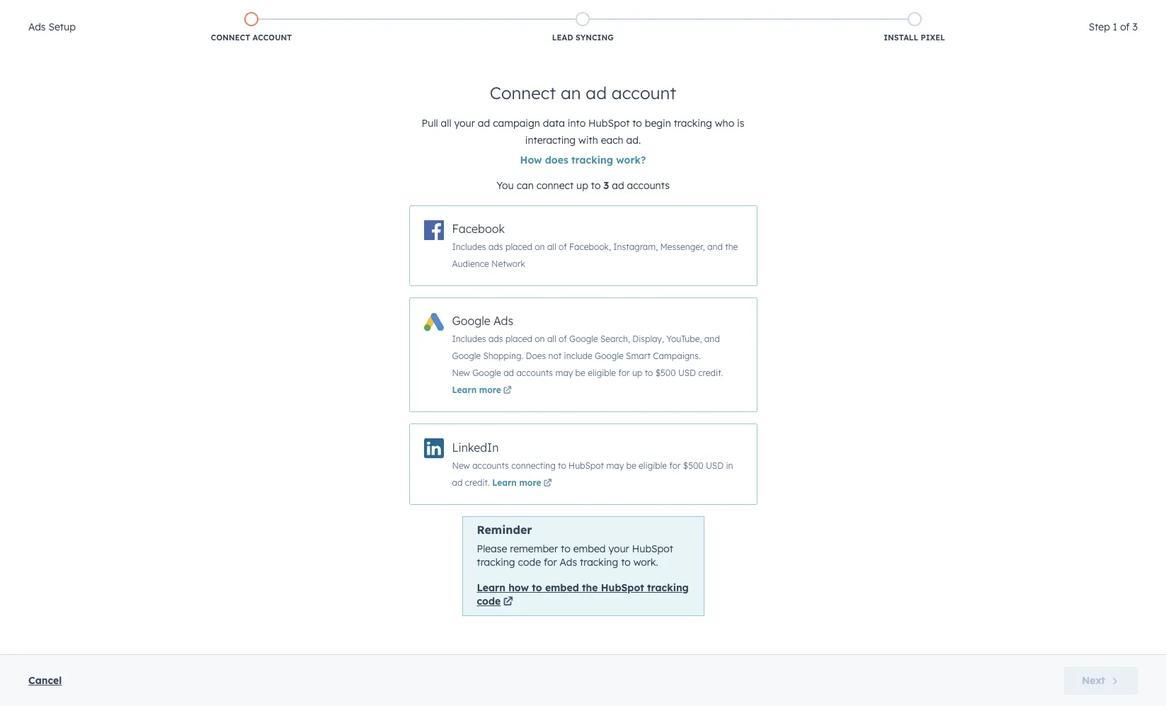 Task type: vqa. For each thing, say whether or not it's contained in the screenshot.
multiple
no



Task type: describe. For each thing, give the bounding box(es) containing it.
hubspot inside new accounts connecting to hubspot may be eligible for $500 usd in ad credit.
[[569, 460, 604, 471]]

learn inside learn how to embed the hubspot tracking code
[[477, 581, 506, 594]]

professional
[[132, 10, 201, 24]]

cancel button
[[28, 672, 62, 689]]

search,
[[601, 334, 630, 344]]

work.
[[634, 556, 658, 569]]

code for please
[[518, 556, 541, 569]]

please remember to embed your hubspot tracking code for ads tracking to work.
[[477, 542, 674, 569]]

account
[[612, 82, 677, 103]]

new accounts connecting to hubspot may be eligible for $500 usd in ad credit.
[[452, 460, 733, 488]]

connect an ad account
[[490, 82, 677, 103]]

ad down work?
[[612, 179, 624, 192]]

eligible inside new accounts connecting to hubspot may be eligible for $500 usd in ad credit.
[[639, 460, 667, 471]]

your marketing hub professional trial has ended. have questions or need help?
[[14, 10, 436, 24]]

google ads includes ads placed on all of google search, display, youtube, and google shopping. does not include google smart campaigns.
[[452, 314, 720, 361]]

new for new google ad accounts may be eligible for up to $500 usd credit.
[[452, 368, 470, 378]]

network
[[492, 259, 525, 269]]

link opens in a new window image for 'learn more' link associated with google
[[503, 387, 512, 395]]

syncing
[[576, 33, 614, 42]]

upgrade image
[[874, 42, 887, 55]]

link opens in a new window image for connecting
[[544, 479, 552, 488]]

step 1 of 3
[[1089, 21, 1138, 33]]

none checkbox containing google ads
[[409, 298, 757, 412]]

campaigns.
[[653, 351, 701, 361]]

does
[[526, 351, 546, 361]]

usd inside option
[[678, 368, 696, 378]]

next button
[[1065, 666, 1138, 695]]

marketing
[[44, 10, 102, 24]]

placed inside facebook includes ads placed on all of facebook, instagram, messenger, and the audience network
[[506, 242, 533, 252]]

2 menu item from the left
[[943, 35, 969, 58]]

google up include
[[569, 334, 598, 344]]

0 horizontal spatial up
[[576, 179, 588, 192]]

learn for accounts
[[492, 477, 517, 488]]

work?
[[616, 154, 646, 166]]

in
[[726, 460, 733, 471]]

usd inside new accounts connecting to hubspot may be eligible for $500 usd in ad credit.
[[706, 460, 724, 471]]

tracking up learn how to embed the hubspot tracking code
[[580, 556, 618, 569]]

pull all your ad campaign data into hubspot to begin tracking who is interacting with each ad. how does tracking work?
[[422, 117, 745, 166]]

tracking down please
[[477, 556, 515, 569]]

connect account
[[211, 33, 292, 42]]

0 vertical spatial of
[[1120, 21, 1130, 33]]

hubspot inside learn how to embed the hubspot tracking code
[[601, 581, 644, 594]]

interacting
[[525, 134, 576, 147]]

$500 inside new accounts connecting to hubspot may be eligible for $500 usd in ad credit.
[[683, 460, 704, 471]]

may inside option
[[556, 368, 573, 378]]

google down search,
[[595, 351, 624, 361]]

install pixel list item
[[749, 9, 1081, 46]]

more for connecting
[[519, 477, 541, 488]]

facebook,
[[569, 242, 611, 252]]

campaign
[[493, 117, 540, 130]]

and inside facebook includes ads placed on all of facebook, instagram, messenger, and the audience network
[[708, 242, 723, 252]]

learn how to embed the hubspot tracking code link
[[477, 581, 689, 610]]

placed inside google ads includes ads placed on all of google search, display, youtube, and google shopping. does not include google smart campaigns.
[[506, 334, 533, 344]]

for inside option
[[619, 368, 630, 378]]

all inside facebook includes ads placed on all of facebook, instagram, messenger, and the audience network
[[547, 242, 556, 252]]

3 link opens in a new window image from the top
[[503, 597, 513, 608]]

talk to sales
[[451, 12, 501, 23]]

lead
[[552, 33, 573, 42]]

on inside google ads includes ads placed on all of google search, display, youtube, and google shopping. does not include google smart campaigns.
[[535, 334, 545, 344]]

and inside google ads includes ads placed on all of google search, display, youtube, and google shopping. does not include google smart campaigns.
[[705, 334, 720, 344]]

does
[[545, 154, 569, 166]]

1 menu item from the left
[[940, 35, 943, 58]]

with
[[579, 134, 598, 147]]

talk
[[451, 12, 467, 23]]

close image
[[1132, 12, 1144, 23]]

you can connect up to 3 ad accounts
[[497, 179, 670, 192]]

display,
[[633, 334, 664, 344]]

youtube,
[[667, 334, 702, 344]]

ads inside google ads includes ads placed on all of google search, display, youtube, and google shopping. does not include google smart campaigns.
[[489, 334, 503, 344]]

google down the shopping.
[[472, 368, 501, 378]]

embed for the
[[545, 581, 579, 594]]

google up the shopping.
[[452, 314, 491, 328]]

help?
[[412, 11, 436, 23]]

who
[[715, 117, 735, 130]]

connect for connect an ad account
[[490, 82, 556, 103]]

the inside facebook includes ads placed on all of facebook, instagram, messenger, and the audience network
[[725, 242, 738, 252]]

learn more for accounts
[[492, 477, 541, 488]]

lead syncing
[[552, 33, 614, 42]]

the inside learn how to embed the hubspot tracking code
[[582, 581, 598, 594]]

eligible inside option
[[588, 368, 616, 378]]

tracking left who
[[674, 117, 712, 130]]

new for new accounts connecting to hubspot may be eligible for $500 usd in ad credit.
[[452, 460, 470, 471]]

to down how does tracking work? button
[[591, 179, 601, 192]]

to left work.
[[621, 556, 631, 569]]

how
[[509, 581, 529, 594]]

reminder
[[477, 522, 532, 536]]

to inside pull all your ad campaign data into hubspot to begin tracking who is interacting with each ad. how does tracking work?
[[633, 117, 642, 130]]

account
[[253, 33, 292, 42]]

ad inside new accounts connecting to hubspot may be eligible for $500 usd in ad credit.
[[452, 477, 463, 488]]

connecting
[[511, 460, 556, 471]]

to inside new accounts connecting to hubspot may be eligible for $500 usd in ad credit.
[[558, 460, 566, 471]]

instagram,
[[613, 242, 658, 252]]

ended.
[[255, 10, 293, 24]]

have
[[299, 11, 323, 23]]

trial
[[205, 10, 228, 24]]

facebook
[[452, 222, 505, 236]]

or
[[373, 11, 383, 23]]

list containing connect account
[[86, 9, 1081, 46]]



Task type: locate. For each thing, give the bounding box(es) containing it.
to right 'remember' at left bottom
[[561, 542, 571, 555]]

2 vertical spatial for
[[544, 556, 557, 569]]

0 vertical spatial on
[[535, 242, 545, 252]]

of inside google ads includes ads placed on all of google search, display, youtube, and google shopping. does not include google smart campaigns.
[[559, 334, 567, 344]]

cancel
[[28, 674, 62, 687]]

credit. inside new accounts connecting to hubspot may be eligible for $500 usd in ad credit.
[[465, 477, 490, 488]]

code inside please remember to embed your hubspot tracking code for ads tracking to work.
[[518, 556, 541, 569]]

ad down linkedin
[[452, 477, 463, 488]]

new
[[452, 368, 470, 378], [452, 460, 470, 471]]

2 vertical spatial all
[[547, 334, 556, 344]]

credit. inside option
[[699, 368, 723, 378]]

your
[[14, 10, 40, 24]]

sales
[[480, 12, 501, 23]]

usd down campaigns.
[[678, 368, 696, 378]]

0 vertical spatial your
[[454, 117, 475, 130]]

all left facebook,
[[547, 242, 556, 252]]

menu item
[[940, 35, 943, 58], [943, 35, 969, 58], [1076, 35, 1149, 58]]

1 horizontal spatial usd
[[706, 460, 724, 471]]

connect account list item
[[86, 9, 417, 46]]

connect
[[537, 179, 574, 192]]

code for learn
[[477, 595, 501, 608]]

0 horizontal spatial usd
[[678, 368, 696, 378]]

lead syncing list item
[[417, 9, 749, 46]]

$500 down campaigns.
[[656, 368, 676, 378]]

link opens in a new window image
[[503, 387, 512, 395], [544, 479, 552, 488], [544, 479, 552, 488]]

how
[[520, 154, 542, 166]]

includes inside facebook includes ads placed on all of facebook, instagram, messenger, and the audience network
[[452, 242, 486, 252]]

hubspot right "connecting"
[[569, 460, 604, 471]]

1 vertical spatial and
[[705, 334, 720, 344]]

learn inside option
[[452, 385, 477, 395]]

1 placed from the top
[[506, 242, 533, 252]]

1 horizontal spatial more
[[519, 477, 541, 488]]

link opens in a new window image inside 'learn more' link
[[503, 387, 512, 395]]

connect for connect account
[[211, 33, 250, 42]]

hubspot up work.
[[632, 542, 674, 555]]

embed inside learn how to embed the hubspot tracking code
[[545, 581, 579, 594]]

0 horizontal spatial code
[[477, 595, 501, 608]]

1 horizontal spatial be
[[626, 460, 637, 471]]

1 vertical spatial ads
[[494, 314, 514, 328]]

all right pull
[[441, 117, 452, 130]]

new google ad accounts may be eligible for up to $500 usd credit.
[[452, 368, 723, 378]]

learn more down "connecting"
[[492, 477, 541, 488]]

0 vertical spatial embed
[[573, 542, 606, 555]]

ads inside google ads includes ads placed on all of google search, display, youtube, and google shopping. does not include google smart campaigns.
[[494, 314, 514, 328]]

begin
[[645, 117, 671, 130]]

1 vertical spatial embed
[[545, 581, 579, 594]]

ads inside please remember to embed your hubspot tracking code for ads tracking to work.
[[560, 556, 577, 569]]

all
[[441, 117, 452, 130], [547, 242, 556, 252], [547, 334, 556, 344]]

1 vertical spatial the
[[582, 581, 598, 594]]

hubspot down work.
[[601, 581, 644, 594]]

install
[[884, 33, 919, 42]]

usd left in
[[706, 460, 724, 471]]

up
[[576, 179, 588, 192], [632, 368, 643, 378]]

to inside option
[[645, 368, 653, 378]]

need
[[386, 11, 409, 23]]

all inside pull all your ad campaign data into hubspot to begin tracking who is interacting with each ad. how does tracking work?
[[441, 117, 452, 130]]

has
[[232, 10, 252, 24]]

upgrade menu
[[865, 35, 1149, 58]]

3 menu item from the left
[[1076, 35, 1149, 58]]

be
[[575, 368, 586, 378], [626, 460, 637, 471]]

for left in
[[670, 460, 681, 471]]

hubspot inside pull all your ad campaign data into hubspot to begin tracking who is interacting with each ad. how does tracking work?
[[589, 117, 630, 130]]

0 vertical spatial up
[[576, 179, 588, 192]]

0 vertical spatial ads
[[28, 21, 46, 33]]

an
[[561, 82, 581, 103]]

1 vertical spatial your
[[609, 542, 629, 555]]

1 vertical spatial of
[[559, 242, 567, 252]]

1 horizontal spatial 3
[[1133, 21, 1138, 33]]

0 horizontal spatial eligible
[[588, 368, 616, 378]]

tracking inside learn how to embed the hubspot tracking code
[[647, 581, 689, 594]]

facebook includes ads placed on all of facebook, instagram, messenger, and the audience network
[[452, 222, 738, 269]]

link opens in a new window image for learn how to embed the hubspot tracking code link
[[503, 596, 513, 610]]

learn more link for google
[[452, 385, 514, 395]]

linkedin
[[452, 440, 499, 454]]

2 ads from the top
[[489, 334, 503, 344]]

None checkbox
[[409, 298, 757, 412]]

your inside pull all your ad campaign data into hubspot to begin tracking who is interacting with each ad. how does tracking work?
[[454, 117, 475, 130]]

learn more link down "connecting"
[[492, 477, 554, 488]]

1 vertical spatial more
[[519, 477, 541, 488]]

accounts inside option
[[517, 368, 553, 378]]

2 on from the top
[[535, 334, 545, 344]]

new inside new accounts connecting to hubspot may be eligible for $500 usd in ad credit.
[[452, 460, 470, 471]]

placed up the shopping.
[[506, 334, 533, 344]]

learn more link
[[452, 385, 514, 395], [492, 477, 554, 488]]

your right pull
[[454, 117, 475, 130]]

code down 'remember' at left bottom
[[518, 556, 541, 569]]

includes
[[452, 242, 486, 252], [452, 334, 486, 344]]

0 horizontal spatial more
[[479, 385, 501, 395]]

ads up the shopping.
[[494, 314, 514, 328]]

1 vertical spatial be
[[626, 460, 637, 471]]

link opens in a new window image inside option
[[503, 387, 512, 395]]

3
[[1133, 21, 1138, 33], [604, 179, 609, 192]]

1 horizontal spatial ads
[[494, 314, 514, 328]]

may
[[556, 368, 573, 378], [607, 460, 624, 471]]

each
[[601, 134, 624, 147]]

0 vertical spatial usd
[[678, 368, 696, 378]]

tracking
[[674, 117, 712, 130], [572, 154, 613, 166], [477, 556, 515, 569], [580, 556, 618, 569], [647, 581, 689, 594]]

credit. down linkedin
[[465, 477, 490, 488]]

embed for your
[[573, 542, 606, 555]]

placed
[[506, 242, 533, 252], [506, 334, 533, 344]]

remember
[[510, 542, 558, 555]]

1 vertical spatial learn
[[492, 477, 517, 488]]

2 vertical spatial learn
[[477, 581, 506, 594]]

code inside learn how to embed the hubspot tracking code
[[477, 595, 501, 608]]

pull
[[422, 117, 438, 130]]

0 horizontal spatial be
[[575, 368, 586, 378]]

0 vertical spatial eligible
[[588, 368, 616, 378]]

may inside new accounts connecting to hubspot may be eligible for $500 usd in ad credit.
[[607, 460, 624, 471]]

embed up learn how to embed the hubspot tracking code
[[573, 542, 606, 555]]

ads setup
[[28, 21, 76, 33]]

into
[[568, 117, 586, 130]]

includes up the shopping.
[[452, 334, 486, 344]]

to right "connecting"
[[558, 460, 566, 471]]

0 horizontal spatial 3
[[604, 179, 609, 192]]

ad inside pull all your ad campaign data into hubspot to begin tracking who is interacting with each ad. how does tracking work?
[[478, 117, 490, 130]]

$500 left in
[[683, 460, 704, 471]]

ads up the shopping.
[[489, 334, 503, 344]]

of up not
[[559, 334, 567, 344]]

connect
[[211, 33, 250, 42], [490, 82, 556, 103]]

0 vertical spatial learn
[[452, 385, 477, 395]]

0 vertical spatial all
[[441, 117, 452, 130]]

3 down how does tracking work? button
[[604, 179, 609, 192]]

new inside option
[[452, 368, 470, 378]]

accounts down linkedin
[[472, 460, 509, 471]]

0 vertical spatial the
[[725, 242, 738, 252]]

google left the shopping.
[[452, 351, 481, 361]]

audience
[[452, 259, 489, 269]]

2 placed from the top
[[506, 334, 533, 344]]

and right messenger,
[[708, 242, 723, 252]]

pixel
[[921, 33, 945, 42]]

and right youtube, at the right top of page
[[705, 334, 720, 344]]

1 vertical spatial usd
[[706, 460, 724, 471]]

0 horizontal spatial the
[[582, 581, 598, 594]]

0 vertical spatial be
[[575, 368, 586, 378]]

your up learn how to embed the hubspot tracking code
[[609, 542, 629, 555]]

link opens in a new window image
[[503, 387, 512, 395], [503, 596, 513, 610], [503, 597, 513, 608]]

1 horizontal spatial may
[[607, 460, 624, 471]]

learn more for google
[[452, 385, 501, 395]]

3 right 1
[[1133, 21, 1138, 33]]

embed inside please remember to embed your hubspot tracking code for ads tracking to work.
[[573, 542, 606, 555]]

1 new from the top
[[452, 368, 470, 378]]

includes inside google ads includes ads placed on all of google search, display, youtube, and google shopping. does not include google smart campaigns.
[[452, 334, 486, 344]]

learn more link down the shopping.
[[452, 385, 514, 395]]

more down "connecting"
[[519, 477, 541, 488]]

includes up the audience
[[452, 242, 486, 252]]

2 horizontal spatial accounts
[[627, 179, 670, 192]]

not
[[549, 351, 562, 361]]

to inside learn how to embed the hubspot tracking code
[[532, 581, 542, 594]]

ads
[[489, 242, 503, 252], [489, 334, 503, 344]]

accounts
[[627, 179, 670, 192], [517, 368, 553, 378], [472, 460, 509, 471]]

0 vertical spatial credit.
[[699, 368, 723, 378]]

list
[[86, 9, 1081, 46]]

connect inside list item
[[211, 33, 250, 42]]

hubspot up each
[[589, 117, 630, 130]]

0 vertical spatial may
[[556, 368, 573, 378]]

1 horizontal spatial connect
[[490, 82, 556, 103]]

on inside facebook includes ads placed on all of facebook, instagram, messenger, and the audience network
[[535, 242, 545, 252]]

0 horizontal spatial your
[[454, 117, 475, 130]]

of left facebook,
[[559, 242, 567, 252]]

how does tracking work? button
[[520, 154, 646, 166]]

1 link opens in a new window image from the top
[[503, 387, 512, 395]]

1 vertical spatial includes
[[452, 334, 486, 344]]

setup
[[48, 21, 76, 33]]

0 vertical spatial for
[[619, 368, 630, 378]]

1 vertical spatial eligible
[[639, 460, 667, 471]]

1 ads from the top
[[489, 242, 503, 252]]

ads up learn how to embed the hubspot tracking code
[[560, 556, 577, 569]]

learn left how
[[477, 581, 506, 594]]

step
[[1089, 21, 1110, 33]]

more for ad
[[479, 385, 501, 395]]

1 vertical spatial placed
[[506, 334, 533, 344]]

1 includes from the top
[[452, 242, 486, 252]]

1 vertical spatial learn more
[[492, 477, 541, 488]]

your inside please remember to embed your hubspot tracking code for ads tracking to work.
[[609, 542, 629, 555]]

more down the shopping.
[[479, 385, 501, 395]]

code
[[518, 556, 541, 569], [477, 595, 501, 608]]

0 vertical spatial code
[[518, 556, 541, 569]]

2 vertical spatial of
[[559, 334, 567, 344]]

0 vertical spatial learn more
[[452, 385, 501, 395]]

more inside option
[[479, 385, 501, 395]]

0 vertical spatial 3
[[1133, 21, 1138, 33]]

0 horizontal spatial credit.
[[465, 477, 490, 488]]

1 vertical spatial learn more link
[[492, 477, 554, 488]]

ads up network
[[489, 242, 503, 252]]

1 horizontal spatial code
[[518, 556, 541, 569]]

on
[[535, 242, 545, 252], [535, 334, 545, 344]]

is
[[737, 117, 745, 130]]

learn more down the shopping.
[[452, 385, 501, 395]]

accounts down work?
[[627, 179, 670, 192]]

embed down please remember to embed your hubspot tracking code for ads tracking to work.
[[545, 581, 579, 594]]

to right how
[[532, 581, 542, 594]]

smart
[[626, 351, 651, 361]]

1 vertical spatial for
[[670, 460, 681, 471]]

1 horizontal spatial accounts
[[517, 368, 553, 378]]

1 vertical spatial credit.
[[465, 477, 490, 488]]

0 vertical spatial connect
[[211, 33, 250, 42]]

connect down your marketing hub professional trial has ended. have questions or need help? at the left top
[[211, 33, 250, 42]]

learn more link for accounts
[[492, 477, 554, 488]]

2 horizontal spatial ads
[[560, 556, 577, 569]]

credit. down campaigns.
[[699, 368, 723, 378]]

on left facebook,
[[535, 242, 545, 252]]

ad right an
[[586, 82, 607, 103]]

to
[[469, 12, 477, 23], [633, 117, 642, 130], [591, 179, 601, 192], [645, 368, 653, 378], [558, 460, 566, 471], [561, 542, 571, 555], [621, 556, 631, 569], [532, 581, 542, 594]]

1 vertical spatial $500
[[683, 460, 704, 471]]

1 vertical spatial 3
[[604, 179, 609, 192]]

for down smart
[[619, 368, 630, 378]]

learn down "connecting"
[[492, 477, 517, 488]]

$500
[[656, 368, 676, 378], [683, 460, 704, 471]]

learn more
[[452, 385, 501, 395], [492, 477, 541, 488]]

2 vertical spatial ads
[[560, 556, 577, 569]]

0 vertical spatial placed
[[506, 242, 533, 252]]

to up ad.
[[633, 117, 642, 130]]

and
[[708, 242, 723, 252], [705, 334, 720, 344]]

usd
[[678, 368, 696, 378], [706, 460, 724, 471]]

1 on from the top
[[535, 242, 545, 252]]

be inside new accounts connecting to hubspot may be eligible for $500 usd in ad credit.
[[626, 460, 637, 471]]

code down please
[[477, 595, 501, 608]]

to inside button
[[469, 12, 477, 23]]

0 horizontal spatial $500
[[656, 368, 676, 378]]

0 horizontal spatial ads
[[28, 21, 46, 33]]

ad.
[[626, 134, 641, 147]]

link opens in a new window image for ad
[[503, 387, 512, 395]]

the down please remember to embed your hubspot tracking code for ads tracking to work.
[[582, 581, 598, 594]]

0 horizontal spatial for
[[544, 556, 557, 569]]

1 vertical spatial accounts
[[517, 368, 553, 378]]

0 horizontal spatial connect
[[211, 33, 250, 42]]

0 horizontal spatial accounts
[[472, 460, 509, 471]]

google
[[452, 314, 491, 328], [569, 334, 598, 344], [452, 351, 481, 361], [595, 351, 624, 361], [472, 368, 501, 378]]

1 vertical spatial may
[[607, 460, 624, 471]]

more
[[479, 385, 501, 395], [519, 477, 541, 488]]

data
[[543, 117, 565, 130]]

for inside new accounts connecting to hubspot may be eligible for $500 usd in ad credit.
[[670, 460, 681, 471]]

2 link opens in a new window image from the top
[[503, 596, 513, 610]]

for for may
[[670, 460, 681, 471]]

for
[[619, 368, 630, 378], [670, 460, 681, 471], [544, 556, 557, 569]]

1 horizontal spatial eligible
[[639, 460, 667, 471]]

for down 'remember' at left bottom
[[544, 556, 557, 569]]

credit.
[[699, 368, 723, 378], [465, 477, 490, 488]]

talk to sales button
[[442, 8, 510, 27]]

accounts down does
[[517, 368, 553, 378]]

0 vertical spatial more
[[479, 385, 501, 395]]

for inside please remember to embed your hubspot tracking code for ads tracking to work.
[[544, 556, 557, 569]]

0 vertical spatial $500
[[656, 368, 676, 378]]

up inside option
[[632, 368, 643, 378]]

0 vertical spatial accounts
[[627, 179, 670, 192]]

messenger,
[[660, 242, 705, 252]]

1
[[1113, 21, 1118, 33]]

learn for google
[[452, 385, 477, 395]]

ad inside option
[[504, 368, 514, 378]]

on up does
[[535, 334, 545, 344]]

1 horizontal spatial the
[[725, 242, 738, 252]]

of right 1
[[1120, 21, 1130, 33]]

up down smart
[[632, 368, 643, 378]]

ads left the setup
[[28, 21, 46, 33]]

ad down the shopping.
[[504, 368, 514, 378]]

tracking down work.
[[647, 581, 689, 594]]

placed up network
[[506, 242, 533, 252]]

0 vertical spatial and
[[708, 242, 723, 252]]

1 vertical spatial all
[[547, 242, 556, 252]]

your
[[454, 117, 475, 130], [609, 542, 629, 555]]

1 horizontal spatial your
[[609, 542, 629, 555]]

2 includes from the top
[[452, 334, 486, 344]]

shopping.
[[483, 351, 524, 361]]

1 horizontal spatial $500
[[683, 460, 704, 471]]

all up not
[[547, 334, 556, 344]]

please
[[477, 542, 507, 555]]

can
[[517, 179, 534, 192]]

ads
[[28, 21, 46, 33], [494, 314, 514, 328], [560, 556, 577, 569]]

include
[[564, 351, 593, 361]]

to down smart
[[645, 368, 653, 378]]

of inside facebook includes ads placed on all of facebook, instagram, messenger, and the audience network
[[559, 242, 567, 252]]

questions
[[326, 11, 371, 23]]

2 horizontal spatial for
[[670, 460, 681, 471]]

2 new from the top
[[452, 460, 470, 471]]

install pixel
[[884, 33, 945, 42]]

hubspot
[[589, 117, 630, 130], [569, 460, 604, 471], [632, 542, 674, 555], [601, 581, 644, 594]]

0 vertical spatial new
[[452, 368, 470, 378]]

next
[[1082, 674, 1106, 687]]

1 vertical spatial code
[[477, 595, 501, 608]]

0 horizontal spatial may
[[556, 368, 573, 378]]

up down how does tracking work? button
[[576, 179, 588, 192]]

ad left campaign
[[478, 117, 490, 130]]

hubspot inside please remember to embed your hubspot tracking code for ads tracking to work.
[[632, 542, 674, 555]]

1 vertical spatial new
[[452, 460, 470, 471]]

tracking down with
[[572, 154, 613, 166]]

learn up linkedin
[[452, 385, 477, 395]]

2 vertical spatial accounts
[[472, 460, 509, 471]]

connect up campaign
[[490, 82, 556, 103]]

1 vertical spatial connect
[[490, 82, 556, 103]]

hub
[[105, 10, 128, 24]]

you
[[497, 179, 514, 192]]

None checkbox
[[409, 205, 757, 286], [409, 424, 757, 505], [409, 205, 757, 286], [409, 424, 757, 505]]

learn how to embed the hubspot tracking code
[[477, 581, 689, 608]]

for for hubspot
[[544, 556, 557, 569]]

to right 'talk'
[[469, 12, 477, 23]]

0 vertical spatial learn more link
[[452, 385, 514, 395]]

1 vertical spatial ads
[[489, 334, 503, 344]]

0 vertical spatial includes
[[452, 242, 486, 252]]

1 horizontal spatial for
[[619, 368, 630, 378]]

all inside google ads includes ads placed on all of google search, display, youtube, and google shopping. does not include google smart campaigns.
[[547, 334, 556, 344]]

the right messenger,
[[725, 242, 738, 252]]

accounts inside new accounts connecting to hubspot may be eligible for $500 usd in ad credit.
[[472, 460, 509, 471]]

ad
[[586, 82, 607, 103], [478, 117, 490, 130], [612, 179, 624, 192], [504, 368, 514, 378], [452, 477, 463, 488]]

0 vertical spatial ads
[[489, 242, 503, 252]]

1 vertical spatial up
[[632, 368, 643, 378]]

1 horizontal spatial up
[[632, 368, 643, 378]]

1 vertical spatial on
[[535, 334, 545, 344]]

ads inside facebook includes ads placed on all of facebook, instagram, messenger, and the audience network
[[489, 242, 503, 252]]

1 horizontal spatial credit.
[[699, 368, 723, 378]]

upgrade
[[890, 42, 930, 54]]

$500 inside option
[[656, 368, 676, 378]]



